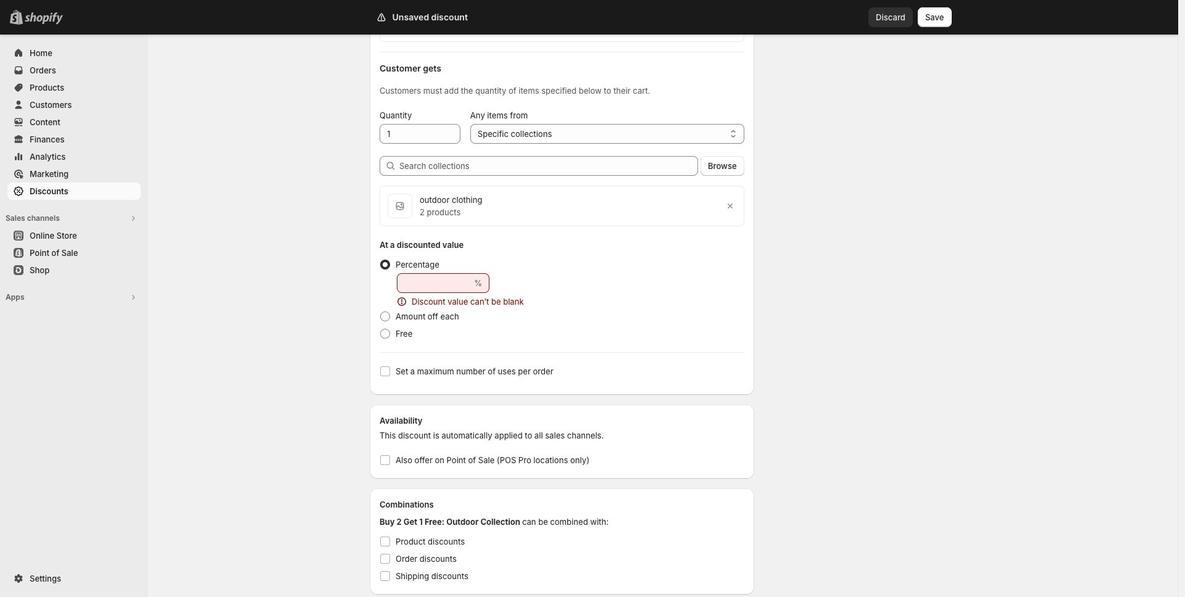 Task type: locate. For each thing, give the bounding box(es) containing it.
None text field
[[397, 273, 472, 293]]

None text field
[[380, 124, 460, 144]]



Task type: vqa. For each thing, say whether or not it's contained in the screenshot.
SEARCH COLLECTIONS text box
yes



Task type: describe. For each thing, give the bounding box(es) containing it.
Search collections text field
[[399, 156, 698, 176]]

shopify image
[[25, 12, 63, 25]]



